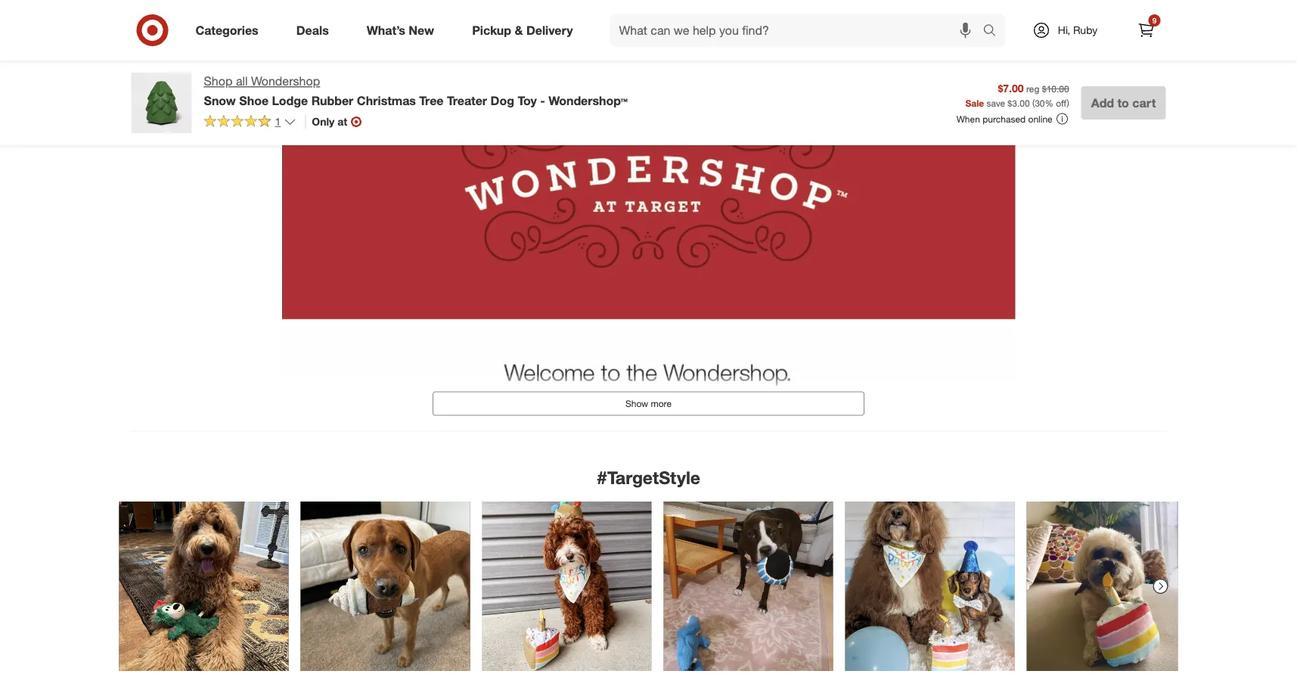 Task type: locate. For each thing, give the bounding box(es) containing it.
deals link
[[283, 14, 348, 47]]

%
[[1045, 97, 1054, 109]]

cart
[[1133, 95, 1156, 110]]

user image by @rhische image
[[664, 502, 833, 671]]

reg
[[1027, 83, 1040, 94]]

toy
[[518, 93, 537, 108]]

$
[[1008, 97, 1012, 109]]

online
[[1029, 113, 1053, 125]]

-
[[540, 93, 545, 108]]

tree
[[419, 93, 444, 108]]

shop all wondershop snow shoe lodge rubber christmas tree treater dog toy - wondershop™
[[204, 74, 628, 108]]

user image by @morganeyork image
[[1027, 502, 1196, 671]]

pickup
[[472, 23, 511, 38]]

save
[[987, 97, 1005, 109]]

pickup & delivery link
[[459, 14, 592, 47]]

user image by @gryffinthefluffydood image
[[845, 502, 1015, 671]]

hi,
[[1058, 23, 1071, 37]]

to
[[1118, 95, 1129, 110]]

show more
[[626, 398, 672, 409]]

what's
[[367, 23, 405, 38]]

hi, ruby
[[1058, 23, 1098, 37]]

(
[[1033, 97, 1035, 109]]

9
[[1153, 16, 1157, 25]]

pickup & delivery
[[472, 23, 573, 38]]

&
[[515, 23, 523, 38]]

add to cart
[[1091, 95, 1156, 110]]

categories link
[[183, 14, 277, 47]]

categories
[[196, 23, 259, 38]]

dog
[[491, 93, 514, 108]]

user image by @zoeytheredlab image
[[301, 502, 470, 671]]

all
[[236, 74, 248, 89]]

treater
[[447, 93, 487, 108]]

wondershop
[[251, 74, 320, 89]]

snow
[[204, 93, 236, 108]]

1 link
[[204, 114, 296, 132]]

deals
[[296, 23, 329, 38]]



Task type: describe. For each thing, give the bounding box(es) containing it.
purchased
[[983, 113, 1026, 125]]

30
[[1035, 97, 1045, 109]]

sale
[[966, 97, 984, 109]]

9 link
[[1130, 14, 1163, 47]]

only at
[[312, 115, 347, 128]]

ruby
[[1074, 23, 1098, 37]]

image of snow shoe lodge rubber christmas tree treater dog toy - wondershop™ image
[[131, 73, 192, 133]]

off
[[1056, 97, 1067, 109]]

more
[[651, 398, 672, 409]]

only
[[312, 115, 335, 128]]

shoe
[[239, 93, 269, 108]]

christmas
[[357, 93, 416, 108]]

wondershop™
[[549, 93, 628, 108]]

rubber
[[311, 93, 354, 108]]

$7.00 reg $10.00 sale save $ 3.00 ( 30 % off )
[[966, 81, 1069, 109]]

#targetstyle
[[597, 467, 701, 488]]

what's new
[[367, 23, 434, 38]]

what's new link
[[354, 14, 453, 47]]

add
[[1091, 95, 1114, 110]]

at
[[338, 115, 347, 128]]

What can we help you find? suggestions appear below search field
[[610, 14, 987, 47]]

user image by @ozzy_petitedoodle image
[[482, 502, 652, 671]]

1
[[275, 115, 281, 128]]

$7.00
[[998, 81, 1024, 95]]

search
[[976, 24, 1013, 39]]

when
[[957, 113, 980, 125]]

delivery
[[526, 23, 573, 38]]

lodge
[[272, 93, 308, 108]]

shop
[[204, 74, 233, 89]]

$10.00
[[1042, 83, 1069, 94]]

when purchased online
[[957, 113, 1053, 125]]

show
[[626, 398, 648, 409]]

)
[[1067, 97, 1069, 109]]

show more button
[[433, 391, 865, 416]]

search button
[[976, 14, 1013, 50]]

3.00
[[1012, 97, 1030, 109]]

user image by @justmeandtarget image
[[119, 502, 289, 671]]

new
[[409, 23, 434, 38]]

add to cart button
[[1082, 86, 1166, 120]]



Task type: vqa. For each thing, say whether or not it's contained in the screenshot.
Baby's
no



